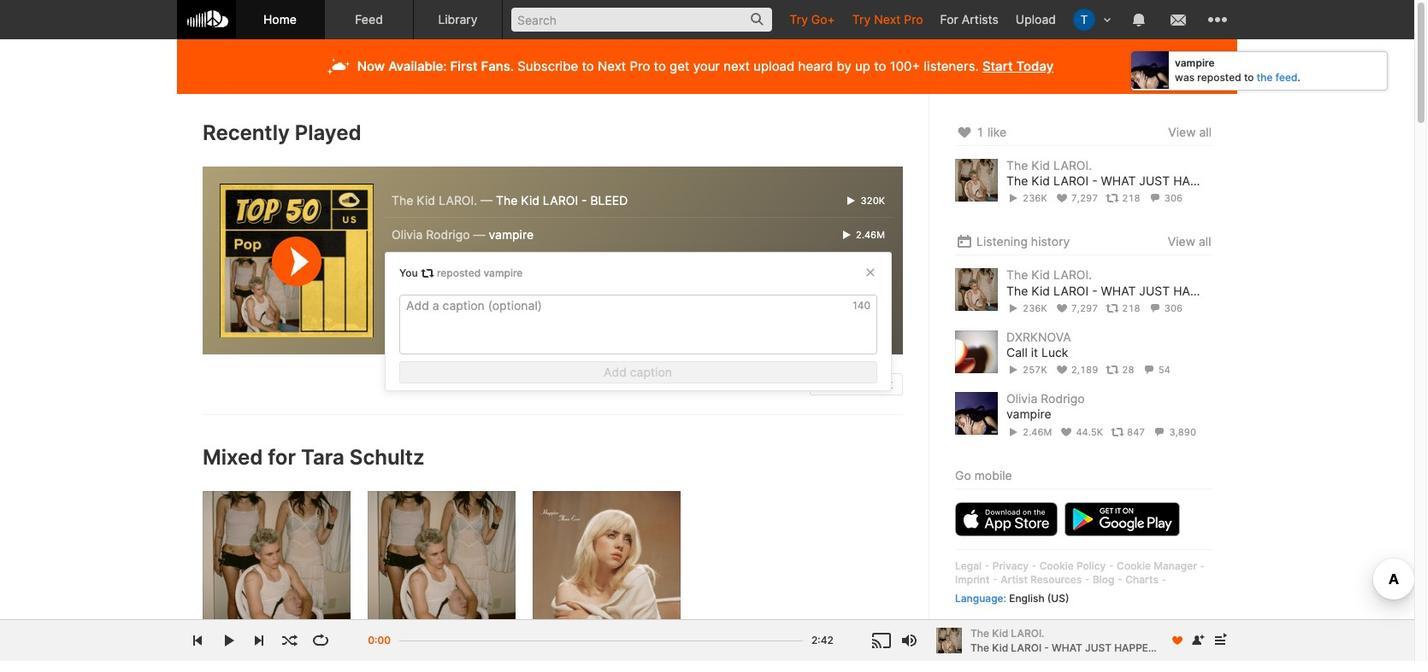 Task type: locate. For each thing, give the bounding box(es) containing it.
the kid laroi - what just happened element down "calendar" icon
[[955, 269, 998, 312]]

it down "olivia rodrigo       — vampire"
[[500, 262, 507, 276]]

2 mix from the left
[[399, 646, 419, 661]]

236k up dxrknova link
[[1023, 303, 1047, 314]]

laroi
[[1054, 174, 1089, 188], [543, 193, 578, 208], [1054, 284, 1089, 298], [543, 296, 578, 310], [1011, 642, 1042, 655]]

available:
[[388, 58, 447, 74]]

7,297 link up history
[[1055, 193, 1098, 205]]

the kid laroi. link down history
[[1007, 268, 1092, 283]]

1 7,297 link from the top
[[1055, 193, 1098, 205]]

try left go+
[[790, 12, 808, 27]]

100+
[[890, 58, 920, 74]]

1 vertical spatial 306 link
[[1148, 303, 1183, 314]]

to right up
[[874, 58, 886, 74]]

847 link
[[1111, 426, 1145, 438]]

0 vertical spatial reposted
[[1198, 71, 1242, 84]]

track stats element containing 2.46m
[[1007, 423, 1212, 442]]

0 vertical spatial 306
[[1165, 193, 1183, 205]]

try next pro
[[852, 12, 923, 27]]

1 vertical spatial view
[[1168, 235, 1196, 249]]

1 horizontal spatial mix
[[399, 646, 419, 661]]

view all
[[1168, 125, 1212, 139], [1168, 235, 1212, 249]]

reposted
[[1198, 71, 1242, 84], [437, 267, 481, 280]]

call down "olivia rodrigo       — vampire"
[[475, 262, 496, 276]]

306 for 218 link related to 7,297 link related to the kid laroi - what just happened element to the middle 306 "link"
[[1165, 303, 1183, 314]]

1 horizontal spatial pro
[[904, 12, 923, 27]]

7,297 link up dxrknova link
[[1055, 303, 1098, 314]]

1 vertical spatial go
[[955, 468, 971, 483]]

listeners.
[[924, 58, 979, 74]]

0 horizontal spatial rodrigo
[[426, 227, 470, 242]]

1 horizontal spatial 1
[[977, 125, 984, 139]]

1 right like image
[[977, 125, 984, 139]]

artist resources link
[[1001, 574, 1082, 587]]

mix
[[268, 646, 288, 661], [399, 646, 419, 661]]

dxrknova call it luck
[[1007, 330, 1071, 360]]

0 horizontal spatial next
[[598, 58, 626, 74]]

0 vertical spatial luck
[[510, 262, 537, 276]]

0 vertical spatial the kid laroi. the kid laroi - what just happened
[[1007, 158, 1238, 188]]

1 horizontal spatial cookie
[[1117, 560, 1151, 573]]

⁃ down cookie manager link
[[1161, 574, 1167, 587]]

306
[[1165, 193, 1183, 205], [1165, 303, 1183, 314]]

go left playlist
[[819, 377, 835, 392]]

vampire
[[1175, 56, 1215, 69], [489, 227, 534, 242], [484, 267, 523, 280], [1007, 407, 1052, 422]]

daily mix 1 element
[[368, 492, 516, 640]]

next up the 100+
[[874, 12, 901, 27]]

to left the
[[1244, 71, 1254, 84]]

1 horizontal spatial go
[[955, 468, 971, 483]]

the kid laroi. link for 7,297 link related to the kid laroi - what just happened element to the middle
[[1007, 268, 1092, 283]]

1 vertical spatial all
[[1199, 235, 1212, 249]]

0 vertical spatial 7,297 link
[[1055, 193, 1098, 205]]

daily mix 1
[[368, 646, 428, 661]]

1 like
[[977, 125, 1007, 139]]

mix right super
[[268, 646, 288, 661]]

pro
[[904, 12, 923, 27], [630, 58, 650, 74]]

0 vertical spatial dxrknova
[[392, 262, 456, 276]]

236k up listening history
[[1023, 193, 1047, 205]]

0 vertical spatial 7,297
[[1071, 193, 1098, 205]]

0 vertical spatial view all
[[1168, 125, 1212, 139]]

1 view all from the top
[[1168, 125, 1212, 139]]

reposted down "olivia rodrigo       — vampire"
[[437, 267, 481, 280]]

laroi. down english
[[1011, 627, 1045, 640]]

0 horizontal spatial cookie
[[1040, 560, 1074, 573]]

1 try from the left
[[790, 12, 808, 27]]

your
[[203, 646, 228, 661]]

1 vertical spatial 7,297
[[1071, 303, 1098, 314]]

it down dxrknova link
[[1031, 345, 1038, 360]]

call
[[475, 262, 496, 276], [1007, 345, 1028, 360]]

0 horizontal spatial mix
[[268, 646, 288, 661]]

0 vertical spatial rodrigo
[[426, 227, 470, 242]]

pop element
[[220, 184, 374, 338]]

olivia up you
[[392, 227, 423, 242]]

the
[[1257, 71, 1273, 84]]

go left the mobile
[[955, 468, 971, 483]]

2 vertical spatial the kid laroi - what just happened element
[[936, 629, 962, 654]]

1 horizontal spatial try
[[852, 12, 871, 27]]

mobile
[[975, 468, 1012, 483]]

1 track stats element from the top
[[1007, 189, 1212, 208]]

super
[[232, 646, 265, 661]]

1 horizontal spatial call
[[1007, 345, 1028, 360]]

1 horizontal spatial rodrigo
[[1041, 392, 1085, 406]]

1 vertical spatial 7,297 link
[[1055, 303, 1098, 314]]

the kid laroi - what just happened element down like image
[[955, 159, 998, 202]]

pro left the get
[[630, 58, 650, 74]]

vampire inside vampire was reposted to the feed .
[[1175, 56, 1215, 69]]

next down search "search box" in the top of the page
[[598, 58, 626, 74]]

policy
[[1077, 560, 1106, 573]]

try go+
[[790, 12, 835, 27]]

to inside vampire was reposted to the feed .
[[1244, 71, 1254, 84]]

luck down dxrknova link
[[1042, 345, 1069, 360]]

1 vertical spatial the kid laroi. link
[[1007, 268, 1092, 283]]

track stats element containing 257k
[[1007, 361, 1212, 380]]

0 horizontal spatial 1
[[422, 646, 428, 661]]

dxrknova for call
[[1007, 330, 1071, 344]]

olivia up vampire link
[[1007, 392, 1038, 406]]

played
[[295, 121, 361, 145]]

28
[[1122, 364, 1135, 376]]

⁃
[[985, 560, 990, 573], [1032, 560, 1037, 573], [1109, 560, 1114, 573], [1200, 560, 1205, 573], [993, 574, 998, 587], [1085, 574, 1090, 587], [1117, 574, 1123, 587], [1161, 574, 1167, 587]]

go for go to playlist
[[819, 377, 835, 392]]

laroi. for the kid laroi. link associated with 7,297 link associated with the kid laroi - what just happened element to the top
[[1054, 158, 1092, 173]]

— up dxrknova       — call it luck
[[473, 227, 485, 242]]

2 vertical spatial the kid laroi - what just happened link
[[971, 641, 1170, 656]]

2 7,297 from the top
[[1071, 303, 1098, 314]]

1 vertical spatial luck
[[1042, 345, 1069, 360]]

1
[[977, 125, 984, 139], [422, 646, 428, 661]]

257k up 140
[[858, 263, 885, 275]]

2 7,297 link from the top
[[1055, 303, 1098, 314]]

track stats element for call it luck link
[[1007, 361, 1212, 380]]

the kid laroi - what just happened element down 'language:'
[[936, 629, 962, 654]]

0 horizontal spatial 2.46m
[[853, 229, 885, 241]]

1 218 from the top
[[1122, 193, 1141, 205]]

library link
[[414, 0, 503, 39]]

to right subscribe
[[582, 58, 594, 74]]

0 horizontal spatial olivia
[[392, 227, 423, 242]]

mix right daily on the bottom of page
[[399, 646, 419, 661]]

rodrigo down 2,189 link
[[1041, 392, 1085, 406]]

vampire inside 'olivia rodrigo vampire'
[[1007, 407, 1052, 422]]

—
[[481, 193, 493, 208], [473, 227, 485, 242], [460, 262, 472, 276], [481, 296, 493, 310], [431, 330, 443, 345]]

1 vertical spatial the kid laroi - what just happened link
[[1007, 284, 1238, 299]]

257k inside track stats element
[[1023, 364, 1047, 376]]

3 track stats element from the top
[[1007, 361, 1212, 380]]

— down reposted vampire
[[481, 296, 493, 310]]

listening
[[977, 235, 1028, 249]]

olivia rodrigo link
[[1007, 392, 1085, 406]]

progress bar
[[399, 633, 803, 661]]

try right go+
[[852, 12, 871, 27]]

2 218 link from the top
[[1106, 303, 1141, 314]]

legal
[[955, 560, 982, 573]]

1 horizontal spatial 257k
[[1023, 364, 1047, 376]]

1 vertical spatial 306
[[1165, 303, 1183, 314]]

remaining letters progress bar
[[853, 298, 871, 315]]

⁃ down the policy
[[1085, 574, 1090, 587]]

playlist
[[853, 377, 893, 392]]

the kid laroi - what just happened element
[[955, 159, 998, 202], [955, 269, 998, 312], [936, 629, 962, 654]]

⁃ left artist
[[993, 574, 998, 587]]

to left playlist
[[838, 377, 850, 392]]

1 horizontal spatial 2.46m
[[1023, 426, 1052, 438]]

2 try from the left
[[852, 12, 871, 27]]

0 horizontal spatial call
[[475, 262, 496, 276]]

257k
[[858, 263, 885, 275], [1023, 364, 1047, 376]]

cookie up 'charts'
[[1117, 560, 1151, 573]]

0 vertical spatial go
[[819, 377, 835, 392]]

the kid laroi. link down like
[[1007, 158, 1092, 173]]

view
[[1168, 125, 1196, 139], [1168, 235, 1196, 249]]

dxrknova up call it luck link
[[1007, 330, 1071, 344]]

rodrigo
[[426, 227, 470, 242], [1041, 392, 1085, 406]]

the kid laroi - what just happened link for 7,297 link associated with the kid laroi - what just happened element to the top
[[1007, 174, 1238, 189]]

what for the bottom the kid laroi. link
[[1052, 642, 1083, 655]]

laroi. down history
[[1054, 268, 1092, 283]]

1 horizontal spatial next
[[874, 12, 901, 27]]

your super mix link
[[203, 645, 351, 662]]

1 vertical spatial rodrigo
[[1041, 392, 1085, 406]]

4 track stats element from the top
[[1007, 423, 1212, 442]]

1 7,297 from the top
[[1071, 193, 1098, 205]]

0 vertical spatial 218 link
[[1106, 193, 1141, 205]]

218 for the kid laroi - what just happened element to the top
[[1122, 193, 1141, 205]]

0 vertical spatial 2.46m
[[853, 229, 885, 241]]

1 vertical spatial olivia
[[1007, 392, 1038, 406]]

it inside the dxrknova call it luck
[[1031, 345, 1038, 360]]

mixed
[[203, 446, 263, 471]]

236k for the kid laroi - what just happened element to the middle
[[1023, 303, 1047, 314]]

7,297
[[1071, 193, 1098, 205], [1071, 303, 1098, 314]]

the kid laroi. link down (us) at the right bottom of the page
[[971, 627, 1161, 641]]

1 306 link from the top
[[1148, 193, 1183, 205]]

the kid laroi. link for 7,297 link associated with the kid laroi - what just happened element to the top
[[1007, 158, 1092, 173]]

⁃ right legal link at the bottom right
[[985, 560, 990, 573]]

2 view all from the top
[[1168, 235, 1212, 249]]

⁃ up artist resources link
[[1032, 560, 1037, 573]]

1 all from the top
[[1199, 125, 1212, 139]]

charts
[[1126, 574, 1159, 587]]

reposted inside vampire was reposted to the feed .
[[1198, 71, 1242, 84]]

recently played
[[203, 121, 361, 145]]

0 horizontal spatial dxrknova
[[392, 262, 456, 276]]

2 all from the top
[[1199, 235, 1212, 249]]

cookie up resources
[[1040, 560, 1074, 573]]

2 view from the top
[[1168, 235, 1196, 249]]

0 horizontal spatial try
[[790, 12, 808, 27]]

the kid laroi. link
[[1007, 158, 1092, 173], [1007, 268, 1092, 283], [971, 627, 1161, 641]]

2.46m inside track stats element
[[1023, 426, 1052, 438]]

306 link for 218 link related to 7,297 link related to the kid laroi - what just happened element to the middle
[[1148, 303, 1183, 314]]

laroi. up history
[[1054, 158, 1092, 173]]

luck inside the dxrknova call it luck
[[1042, 345, 1069, 360]]

2 306 from the top
[[1165, 303, 1183, 314]]

1 horizontal spatial dxrknova
[[1007, 330, 1071, 344]]

0 vertical spatial 306 link
[[1148, 193, 1183, 205]]

call down dxrknova link
[[1007, 345, 1028, 360]]

0 vertical spatial it
[[500, 262, 507, 276]]

257k down call it luck link
[[1023, 364, 1047, 376]]

1 vertical spatial view all
[[1168, 235, 1212, 249]]

— up "olivia rodrigo       — vampire"
[[481, 193, 493, 208]]

caption
[[630, 365, 672, 380]]

0 horizontal spatial go
[[819, 377, 835, 392]]

like image
[[955, 122, 973, 143]]

the kid laroi.       — the kid laroi - what just happened
[[392, 296, 727, 310]]

rodrigo for —
[[426, 227, 470, 242]]

1 right daily on the bottom of page
[[422, 646, 428, 661]]

1 vertical spatial 257k
[[1023, 364, 1047, 376]]

(us)
[[1047, 593, 1069, 606]]

olivia
[[392, 227, 423, 242], [1007, 392, 1038, 406]]

reposted right was
[[1198, 71, 1242, 84]]

go to playlist
[[819, 377, 893, 392]]

1 horizontal spatial luck
[[1042, 345, 1069, 360]]

1 mix from the left
[[268, 646, 288, 661]]

vampire down "olivia rodrigo       — vampire"
[[484, 267, 523, 280]]

0 vertical spatial pro
[[904, 12, 923, 27]]

vampire element
[[955, 393, 998, 435]]

1 vertical spatial dxrknova
[[1007, 330, 1071, 344]]

laroi. for 7,297 link related to the kid laroi - what just happened element to the middle the kid laroi. link
[[1054, 268, 1092, 283]]

1 horizontal spatial olivia
[[1007, 392, 1038, 406]]

Search search field
[[511, 8, 773, 32]]

218 link
[[1106, 193, 1141, 205], [1106, 303, 1141, 314]]

None search field
[[503, 0, 781, 38]]

1 vertical spatial 218 link
[[1106, 303, 1141, 314]]

mc4d       —
[[392, 330, 446, 345]]

2.46m down the 320k
[[853, 229, 885, 241]]

all
[[1199, 125, 1212, 139], [1199, 235, 1212, 249]]

0 vertical spatial 257k
[[858, 263, 885, 275]]

1 horizontal spatial it
[[1031, 345, 1038, 360]]

1 vertical spatial pro
[[630, 58, 650, 74]]

0 vertical spatial all
[[1199, 125, 1212, 139]]

0 vertical spatial 218
[[1122, 193, 1141, 205]]

to
[[582, 58, 594, 74], [654, 58, 666, 74], [874, 58, 886, 74], [1244, 71, 1254, 84], [838, 377, 850, 392]]

2 track stats element from the top
[[1007, 299, 1212, 318]]

call inside the dxrknova call it luck
[[1007, 345, 1028, 360]]

the feed link
[[1257, 71, 1298, 84]]

olivia rodrigo vampire
[[1007, 392, 1085, 422]]

2.46m down vampire link
[[1023, 426, 1052, 438]]

0 horizontal spatial it
[[500, 262, 507, 276]]

236k for the kid laroi - what just happened element to the top
[[1023, 193, 1047, 205]]

0 vertical spatial the kid laroi - what just happened link
[[1007, 174, 1238, 189]]

236k
[[1023, 193, 1047, 205], [858, 297, 885, 309], [1023, 303, 1047, 314]]

track stats element
[[1007, 189, 1212, 208], [1007, 299, 1212, 318], [1007, 361, 1212, 380], [1007, 423, 1212, 442]]

your super mix
[[203, 646, 288, 661]]

what for 7,297 link related to the kid laroi - what just happened element to the middle the kid laroi. link
[[1101, 284, 1136, 298]]

try for try go+
[[790, 12, 808, 27]]

140
[[853, 299, 871, 312]]

0 horizontal spatial pro
[[630, 58, 650, 74]]

dxrknova down "olivia rodrigo       — vampire"
[[392, 262, 456, 276]]

track stats element for the kid laroi - what just happened link associated with 7,297 link associated with the kid laroi - what just happened element to the top
[[1007, 189, 1212, 208]]

happened for bottommost the kid laroi - what just happened link
[[1114, 642, 1170, 655]]

0 vertical spatial the kid laroi. link
[[1007, 158, 1092, 173]]

artist
[[1001, 574, 1028, 587]]

1 vertical spatial 218
[[1122, 303, 1141, 314]]

2:42
[[812, 635, 834, 647]]

0 horizontal spatial reposted
[[437, 267, 481, 280]]

1 vertical spatial the kid laroi. the kid laroi - what just happened
[[1007, 268, 1238, 298]]

view for history
[[1168, 235, 1196, 249]]

2 218 from the top
[[1122, 303, 1141, 314]]

go to playlist link
[[810, 374, 903, 396]]

dxrknova
[[392, 262, 456, 276], [1007, 330, 1071, 344]]

luck up the kid laroi.       — the kid laroi - what just happened
[[510, 262, 537, 276]]

pro left "for"
[[904, 12, 923, 27]]

1 cookie from the left
[[1040, 560, 1074, 573]]

306 link
[[1148, 193, 1183, 205], [1148, 303, 1183, 314]]

54
[[1159, 364, 1171, 376]]

0 vertical spatial view
[[1168, 125, 1196, 139]]

rodrigo inside 'olivia rodrigo vampire'
[[1041, 392, 1085, 406]]

today
[[1016, 58, 1054, 74]]

0 vertical spatial the kid laroi - what just happened element
[[955, 159, 998, 202]]

1 vertical spatial call
[[1007, 345, 1028, 360]]

2 306 link from the top
[[1148, 303, 1183, 314]]

1 vertical spatial reposted
[[437, 267, 481, 280]]

vampire up was
[[1175, 56, 1215, 69]]

olivia inside 'olivia rodrigo vampire'
[[1007, 392, 1038, 406]]

vampire down olivia rodrigo link
[[1007, 407, 1052, 422]]

the
[[1007, 158, 1028, 173], [1007, 174, 1028, 188], [392, 193, 413, 208], [496, 193, 518, 208], [1007, 268, 1028, 283], [1007, 284, 1028, 298], [392, 296, 413, 310], [496, 296, 518, 310], [971, 627, 990, 640], [971, 642, 990, 655]]

1 vertical spatial 1
[[422, 646, 428, 661]]

7,297 for 7,297 link related to the kid laroi - what just happened element to the middle
[[1071, 303, 1098, 314]]

⁃ up blog link
[[1109, 560, 1114, 573]]

1 vertical spatial it
[[1031, 345, 1038, 360]]

calendar image
[[955, 232, 973, 253]]

dxrknova for —
[[392, 262, 456, 276]]

44.5k link
[[1060, 426, 1103, 438]]

1 306 from the top
[[1165, 193, 1183, 205]]

1 horizontal spatial reposted
[[1198, 71, 1242, 84]]

rodrigo up dxrknova       — call it luck
[[426, 227, 470, 242]]

1 vertical spatial 2.46m
[[1023, 426, 1052, 438]]

next
[[874, 12, 901, 27], [598, 58, 626, 74]]

1 view from the top
[[1168, 125, 1196, 139]]

0 vertical spatial olivia
[[392, 227, 423, 242]]

1 218 link from the top
[[1106, 193, 1141, 205]]

3,890 link
[[1153, 426, 1196, 438]]

call it luck element
[[955, 331, 998, 374]]

caption text text field
[[399, 295, 877, 355]]



Task type: describe. For each thing, give the bounding box(es) containing it.
⁃ right "manager"
[[1200, 560, 1205, 573]]

vampire down the kid laroi.       — the kid laroi - bleed
[[489, 227, 534, 242]]

1 inside daily mix 1 link
[[422, 646, 428, 661]]

your
[[693, 58, 720, 74]]

your super mix element
[[203, 492, 351, 640]]

home link
[[236, 0, 325, 39]]

add caption
[[604, 365, 672, 380]]

happened for the kid laroi - what just happened link associated with 7,297 link related to the kid laroi - what just happened element to the middle
[[1173, 284, 1238, 298]]

subscribe
[[518, 58, 578, 74]]

mixed for tara schultz
[[203, 446, 425, 471]]

now
[[357, 58, 385, 74]]

laroi. up "olivia rodrigo       — vampire"
[[439, 193, 477, 208]]

manager
[[1154, 560, 1197, 573]]

upload
[[754, 58, 795, 74]]

7,297 for 7,297 link associated with the kid laroi - what just happened element to the top
[[1071, 193, 1098, 205]]

— right mc4d
[[431, 330, 443, 345]]

happened for the kid laroi - what just happened link associated with 7,297 link associated with the kid laroi - what just happened element to the top
[[1173, 174, 1238, 188]]

go mobile
[[955, 468, 1012, 483]]

start
[[983, 58, 1013, 74]]

2,189 link
[[1055, 364, 1098, 376]]

.
[[1298, 71, 1301, 84]]

olivia for olivia rodrigo vampire
[[1007, 392, 1038, 406]]

get
[[670, 58, 690, 74]]

add caption button
[[399, 362, 877, 384]]

1 vertical spatial next
[[598, 58, 626, 74]]

all for 1 like
[[1199, 125, 1212, 139]]

call it luck link
[[1007, 345, 1069, 361]]

home
[[263, 12, 297, 27]]

fans.
[[481, 58, 514, 74]]

schultz
[[350, 446, 425, 471]]

blog
[[1093, 574, 1115, 587]]

you
[[399, 267, 418, 280]]

44.5k
[[1076, 426, 1103, 438]]

2 vertical spatial the kid laroi. link
[[971, 627, 1161, 641]]

7,297 link for the kid laroi - what just happened element to the top
[[1055, 193, 1098, 205]]

dxrknova link
[[1007, 330, 1071, 344]]

blog link
[[1093, 574, 1115, 587]]

olivia rodrigo       — vampire
[[392, 227, 534, 242]]

upload
[[1016, 12, 1056, 27]]

tara schultz's avatar element
[[1073, 9, 1096, 31]]

847
[[1127, 426, 1145, 438]]

2,189
[[1071, 364, 1098, 376]]

dxrknova       — call it luck
[[392, 262, 537, 276]]

daily mix 1 link
[[368, 645, 516, 662]]

reposted vampire
[[434, 267, 523, 280]]

0 horizontal spatial luck
[[510, 262, 537, 276]]

the kid laroi - what just happened link for 7,297 link related to the kid laroi - what just happened element to the middle
[[1007, 284, 1238, 299]]

olivia for olivia rodrigo       — vampire
[[392, 227, 423, 242]]

0 vertical spatial next
[[874, 12, 901, 27]]

daily
[[368, 646, 395, 661]]

add
[[604, 365, 627, 380]]

⁃ right blog link
[[1117, 574, 1123, 587]]

all for listening history
[[1199, 235, 1212, 249]]

go for go mobile
[[955, 468, 971, 483]]

track stats element for the kid laroi - what just happened link associated with 7,297 link related to the kid laroi - what just happened element to the middle
[[1007, 299, 1212, 318]]

was
[[1175, 71, 1195, 84]]

7,297 link for the kid laroi - what just happened element to the middle
[[1055, 303, 1098, 314]]

go+
[[811, 12, 835, 27]]

english
[[1009, 593, 1045, 606]]

track stats element for vampire link
[[1007, 423, 1212, 442]]

first
[[450, 58, 478, 74]]

next
[[724, 58, 750, 74]]

listening history
[[977, 235, 1070, 249]]

history
[[1031, 235, 1070, 249]]

now available: first fans. subscribe to next pro to get your next upload heard by up to 100+ listeners. start today
[[357, 58, 1054, 74]]

tara
[[301, 446, 345, 471]]

218 for the kid laroi - what just happened element to the middle
[[1122, 303, 1141, 314]]

privacy link
[[993, 560, 1029, 573]]

for
[[268, 446, 296, 471]]

feed
[[1276, 71, 1298, 84]]

laroi. for the bottom the kid laroi. link
[[1011, 627, 1045, 640]]

artists
[[962, 12, 999, 27]]

for artists
[[940, 12, 999, 27]]

try next pro link
[[844, 0, 932, 38]]

1 vertical spatial the kid laroi - what just happened element
[[955, 269, 998, 312]]

by
[[837, 58, 852, 74]]

start today link
[[983, 58, 1054, 74]]

daily mix 2 element
[[533, 492, 681, 640]]

0:00
[[368, 635, 391, 647]]

privacy
[[993, 560, 1029, 573]]

218 link for 7,297 link related to the kid laroi - what just happened element to the middle
[[1106, 303, 1141, 314]]

try go+ link
[[781, 0, 844, 38]]

charts link
[[1126, 574, 1159, 587]]

imprint link
[[955, 574, 990, 587]]

3,890
[[1169, 426, 1196, 438]]

for artists link
[[932, 0, 1007, 38]]

the kid laroi. the kid laroi - what just happened for 218 link related to 7,297 link related to the kid laroi - what just happened element to the middle
[[1007, 268, 1238, 298]]

view all for 1 like
[[1168, 125, 1212, 139]]

laroi. down dxrknova       — call it luck
[[439, 296, 477, 310]]

the kid laroi.       — the kid laroi - bleed
[[392, 193, 628, 208]]

bleed
[[590, 193, 628, 208]]

like
[[988, 125, 1007, 139]]

cookie manager link
[[1117, 560, 1197, 573]]

upload link
[[1007, 0, 1065, 38]]

view all for listening history
[[1168, 235, 1212, 249]]

what for the kid laroi. link associated with 7,297 link associated with the kid laroi - what just happened element to the top
[[1101, 174, 1136, 188]]

view for like
[[1168, 125, 1196, 139]]

legal link
[[955, 560, 982, 573]]

the kid laroi. the kid laroi - what just happened for 218 link related to 7,297 link associated with the kid laroi - what just happened element to the top
[[1007, 158, 1238, 188]]

28 link
[[1106, 364, 1135, 376]]

mc4d
[[392, 330, 427, 345]]

2 cookie from the left
[[1117, 560, 1151, 573]]

legal ⁃ privacy ⁃ cookie policy ⁃ cookie manager ⁃ imprint ⁃ artist resources ⁃ blog ⁃ charts ⁃ language: english (us)
[[955, 560, 1205, 606]]

for
[[940, 12, 958, 27]]

285k
[[858, 332, 885, 344]]

recently
[[203, 121, 290, 145]]

to left the get
[[654, 58, 666, 74]]

2 vertical spatial the kid laroi. the kid laroi - what just happened
[[971, 627, 1170, 655]]

218 link for 7,297 link associated with the kid laroi - what just happened element to the top
[[1106, 193, 1141, 205]]

0 horizontal spatial 257k
[[858, 263, 885, 275]]

236k up 285k
[[858, 297, 885, 309]]

320k
[[858, 195, 885, 207]]

imprint
[[955, 574, 990, 587]]

heard
[[798, 58, 833, 74]]

next up image
[[1210, 631, 1231, 652]]

0 vertical spatial call
[[475, 262, 496, 276]]

— down "olivia rodrigo       — vampire"
[[460, 262, 472, 276]]

rodrigo for vampire
[[1041, 392, 1085, 406]]

0 vertical spatial 1
[[977, 125, 984, 139]]

cookie policy link
[[1040, 560, 1106, 573]]

try for try next pro
[[852, 12, 871, 27]]

306 link for 218 link related to 7,297 link associated with the kid laroi - what just happened element to the top
[[1148, 193, 1183, 205]]

306 for 306 "link" related to 218 link related to 7,297 link associated with the kid laroi - what just happened element to the top
[[1165, 193, 1183, 205]]



Task type: vqa. For each thing, say whether or not it's contained in the screenshot.


